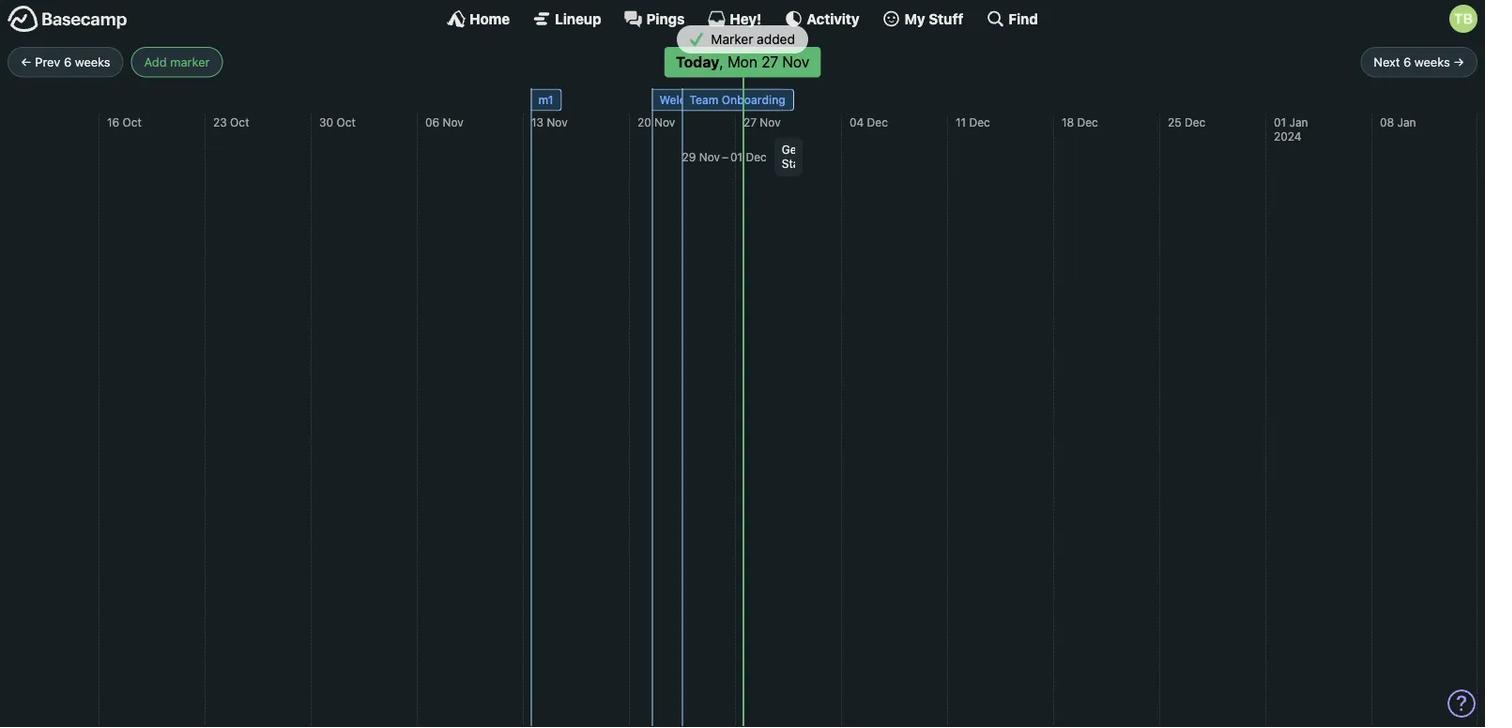 Task type: locate. For each thing, give the bounding box(es) containing it.
marker added alert
[[0, 25, 1486, 54]]

18
[[1062, 116, 1075, 129]]

1 horizontal spatial 01
[[1275, 116, 1287, 129]]

1 weeks from the left
[[75, 55, 110, 69]]

pings
[[647, 10, 685, 27]]

oct for 16 oct
[[123, 116, 142, 129]]

my
[[905, 10, 926, 27]]

weeks
[[75, 55, 110, 69], [1415, 55, 1451, 69]]

1 6 from the left
[[64, 55, 72, 69]]

carnival
[[796, 94, 839, 107]]

1 horizontal spatial jan
[[1398, 116, 1417, 129]]

01 inside 01 jan 2024
[[1275, 116, 1287, 129]]

the right "to"
[[775, 94, 793, 107]]

1 jan from the left
[[1290, 116, 1309, 129]]

6 right prev
[[64, 55, 72, 69]]

nov right 06
[[443, 116, 464, 129]]

nov left –
[[699, 150, 720, 163]]

29 nov – 01 dec
[[682, 150, 767, 163]]

switch accounts image
[[8, 5, 128, 34]]

hey! button
[[708, 9, 762, 28]]

01 up 2024
[[1275, 116, 1287, 129]]

1 horizontal spatial the
[[775, 94, 793, 107]]

dec right 25
[[1185, 116, 1206, 129]]

0 horizontal spatial 6
[[64, 55, 72, 69]]

1 horizontal spatial 6
[[1404, 55, 1412, 69]]

jan for 01 jan 2024
[[1290, 116, 1309, 129]]

13
[[532, 116, 544, 129]]

2 the from the left
[[775, 94, 793, 107]]

2 6 from the left
[[1404, 55, 1412, 69]]

jan for 08 jan
[[1398, 116, 1417, 129]]

nov right 27
[[760, 116, 781, 129]]

3 oct from the left
[[337, 116, 356, 129]]

0 horizontal spatial 01
[[731, 150, 743, 163]]

onboarding
[[722, 94, 786, 107]]

tim burton image
[[1450, 5, 1478, 33]]

welcome the deer to the carnival
[[660, 94, 839, 107]]

25 dec
[[1168, 116, 1206, 129]]

23
[[213, 116, 227, 129]]

welcome the deer to the carnival link
[[652, 89, 839, 111]]

20
[[638, 116, 652, 129]]

2 oct from the left
[[230, 116, 249, 129]]

0 horizontal spatial jan
[[1290, 116, 1309, 129]]

2 jan from the left
[[1398, 116, 1417, 129]]

nov for 27
[[760, 116, 781, 129]]

weeks right prev
[[75, 55, 110, 69]]

1 horizontal spatial oct
[[230, 116, 249, 129]]

2024
[[1275, 130, 1302, 143]]

nov right 20 at the top left
[[655, 116, 676, 129]]

jan up 2024
[[1290, 116, 1309, 129]]

11
[[956, 116, 967, 129]]

oct right 16
[[123, 116, 142, 129]]

01 right –
[[731, 150, 743, 163]]

1 horizontal spatial weeks
[[1415, 55, 1451, 69]]

0 vertical spatial 01
[[1275, 116, 1287, 129]]

6
[[64, 55, 72, 69], [1404, 55, 1412, 69]]

next 6 weeks →
[[1375, 55, 1465, 69]]

nov
[[443, 116, 464, 129], [547, 116, 568, 129], [655, 116, 676, 129], [760, 116, 781, 129], [699, 150, 720, 163]]

m1 link
[[531, 89, 562, 111]]

dec
[[867, 116, 888, 129], [970, 116, 991, 129], [1078, 116, 1099, 129], [1185, 116, 1206, 129], [746, 150, 767, 163]]

← prev 6 weeks
[[21, 55, 110, 69]]

16 oct
[[107, 116, 142, 129]]

dec for 04 dec
[[867, 116, 888, 129]]

2 horizontal spatial oct
[[337, 116, 356, 129]]

01
[[1275, 116, 1287, 129], [731, 150, 743, 163]]

next
[[1375, 55, 1401, 69]]

13 nov
[[532, 116, 568, 129]]

1 oct from the left
[[123, 116, 142, 129]]

dec right 04
[[867, 116, 888, 129]]

0 horizontal spatial oct
[[123, 116, 142, 129]]

06 nov
[[425, 116, 464, 129]]

25
[[1168, 116, 1182, 129]]

08
[[1381, 116, 1395, 129]]

0 horizontal spatial weeks
[[75, 55, 110, 69]]

nov for 06
[[443, 116, 464, 129]]

27
[[744, 116, 757, 129]]

lineup
[[555, 10, 602, 27]]

activity
[[807, 10, 860, 27]]

0 horizontal spatial the
[[713, 94, 730, 107]]

home link
[[447, 9, 510, 28]]

16
[[107, 116, 119, 129]]

stuff
[[929, 10, 964, 27]]

jan right 08
[[1398, 116, 1417, 129]]

home
[[470, 10, 510, 27]]

6 right next
[[1404, 55, 1412, 69]]

add marker link
[[131, 47, 223, 78]]

dec right the 11
[[970, 116, 991, 129]]

oct right 30
[[337, 116, 356, 129]]

nov for 20
[[655, 116, 676, 129]]

oct right 23
[[230, 116, 249, 129]]

main element
[[0, 0, 1486, 37]]

oct for 23 oct
[[230, 116, 249, 129]]

nov right 13
[[547, 116, 568, 129]]

oct for 30 oct
[[337, 116, 356, 129]]

29
[[682, 150, 696, 163]]

1 the from the left
[[713, 94, 730, 107]]

jan
[[1290, 116, 1309, 129], [1398, 116, 1417, 129]]

jan inside 01 jan 2024
[[1290, 116, 1309, 129]]

08 jan
[[1381, 116, 1417, 129]]

weeks left →
[[1415, 55, 1451, 69]]

nov for 13
[[547, 116, 568, 129]]

marker added
[[708, 32, 796, 47]]

the left deer
[[713, 94, 730, 107]]

the
[[713, 94, 730, 107], [775, 94, 793, 107]]

marker
[[170, 55, 210, 69]]

oct
[[123, 116, 142, 129], [230, 116, 249, 129], [337, 116, 356, 129]]

dec right 18
[[1078, 116, 1099, 129]]

prev
[[35, 55, 60, 69]]



Task type: describe. For each thing, give the bounding box(es) containing it.
team
[[690, 94, 719, 107]]

added
[[757, 32, 796, 47]]

to
[[761, 94, 772, 107]]

2 weeks from the left
[[1415, 55, 1451, 69]]

dec right –
[[746, 150, 767, 163]]

11 dec
[[956, 116, 991, 129]]

today
[[676, 53, 720, 71]]

activity link
[[785, 9, 860, 28]]

1 vertical spatial 01
[[731, 150, 743, 163]]

pings button
[[624, 9, 685, 28]]

23 oct
[[213, 116, 249, 129]]

lineup link
[[533, 9, 602, 28]]

find button
[[987, 9, 1039, 28]]

deer
[[733, 94, 758, 107]]

dec for 18 dec
[[1078, 116, 1099, 129]]

18 dec
[[1062, 116, 1099, 129]]

←
[[21, 55, 32, 69]]

add
[[144, 55, 167, 69]]

team onboarding link
[[682, 89, 794, 111]]

30 oct
[[319, 116, 356, 129]]

team onboarding
[[690, 94, 786, 107]]

20 nov
[[638, 116, 676, 129]]

m1
[[539, 94, 554, 107]]

add marker
[[144, 55, 210, 69]]

04
[[850, 116, 864, 129]]

hey!
[[730, 10, 762, 27]]

27 nov
[[744, 116, 781, 129]]

marker
[[711, 32, 754, 47]]

welcome
[[660, 94, 710, 107]]

30
[[319, 116, 333, 129]]

→
[[1454, 55, 1465, 69]]

–
[[722, 150, 729, 163]]

04 dec
[[850, 116, 888, 129]]

find
[[1009, 10, 1039, 27]]

01 jan 2024
[[1275, 116, 1309, 143]]

dec for 11 dec
[[970, 116, 991, 129]]

my stuff
[[905, 10, 964, 27]]

06
[[425, 116, 440, 129]]

my stuff button
[[883, 9, 964, 28]]

dec for 25 dec
[[1185, 116, 1206, 129]]

nov for 29
[[699, 150, 720, 163]]



Task type: vqa. For each thing, say whether or not it's contained in the screenshot.
Jan within 01 Jan 2024
yes



